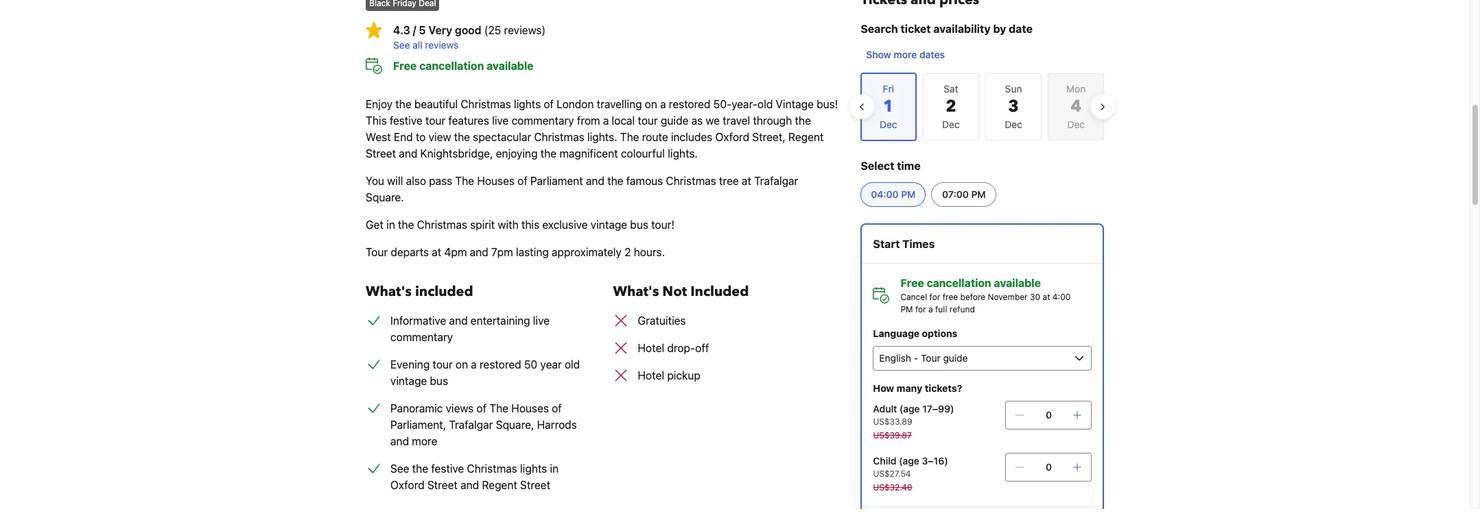 Task type: locate. For each thing, give the bounding box(es) containing it.
0 horizontal spatial for
[[915, 305, 926, 315]]

hotel left the pickup
[[638, 370, 664, 382]]

1 horizontal spatial regent
[[788, 131, 824, 143]]

0 vertical spatial live
[[492, 115, 509, 127]]

7pm
[[491, 246, 513, 259]]

lights for of
[[514, 98, 541, 110]]

1 vertical spatial 0
[[1045, 462, 1052, 473]]

0 vertical spatial festive
[[390, 115, 423, 127]]

lights
[[514, 98, 541, 110], [520, 463, 547, 476]]

/
[[413, 24, 416, 36]]

07:00
[[942, 189, 968, 200]]

1 horizontal spatial dec
[[1005, 119, 1022, 130]]

tour
[[366, 246, 388, 259]]

0 horizontal spatial free
[[393, 60, 417, 72]]

and inside see the festive christmas lights in oxford street and regent street
[[460, 480, 479, 492]]

1 vertical spatial 2
[[624, 246, 631, 259]]

0 vertical spatial more
[[893, 49, 917, 60]]

informative and entertaining live commentary
[[390, 315, 550, 344]]

1 vertical spatial trafalgar
[[449, 419, 493, 432]]

0 horizontal spatial what's
[[366, 283, 412, 301]]

0 vertical spatial in
[[386, 219, 395, 231]]

1 horizontal spatial in
[[550, 463, 559, 476]]

christmas
[[461, 98, 511, 110], [534, 131, 584, 143], [666, 175, 716, 187], [417, 219, 467, 231], [467, 463, 517, 476]]

commentary down london
[[512, 115, 574, 127]]

1 vertical spatial available
[[994, 277, 1041, 290]]

colourful
[[621, 148, 665, 160]]

0 vertical spatial oxford
[[715, 131, 749, 143]]

commentary
[[512, 115, 574, 127], [390, 331, 453, 344]]

this
[[521, 219, 539, 231]]

0 horizontal spatial restored
[[480, 359, 521, 371]]

1 dec from the left
[[942, 119, 960, 130]]

2 left hours.
[[624, 246, 631, 259]]

a inside evening tour on a restored 50 year old vintage bus
[[471, 359, 477, 371]]

start times
[[873, 238, 934, 250]]

pm for 04:00 pm
[[901, 189, 915, 200]]

0 horizontal spatial in
[[386, 219, 395, 231]]

bus up views
[[430, 375, 448, 388]]

1 horizontal spatial available
[[994, 277, 1041, 290]]

0 vertical spatial old
[[758, 98, 773, 110]]

evening
[[390, 359, 430, 371]]

live inside 'informative and entertaining live commentary'
[[533, 315, 550, 327]]

0 vertical spatial free
[[393, 60, 417, 72]]

houses up square,
[[511, 403, 549, 415]]

1 horizontal spatial oxford
[[715, 131, 749, 143]]

tree
[[719, 175, 739, 187]]

0 horizontal spatial trafalgar
[[449, 419, 493, 432]]

on right the travelling
[[645, 98, 657, 110]]

1 horizontal spatial street
[[427, 480, 458, 492]]

for down the cancel
[[915, 305, 926, 315]]

dec down 3
[[1005, 119, 1022, 130]]

cancellation up free
[[926, 277, 991, 290]]

0 vertical spatial on
[[645, 98, 657, 110]]

2 horizontal spatial street
[[520, 480, 550, 492]]

free for free cancellation available cancel for free before november 30 at 4:00 pm for a full refund
[[900, 277, 924, 290]]

cancel
[[900, 292, 927, 303]]

2 down sat
[[946, 95, 956, 118]]

1 horizontal spatial the
[[489, 403, 509, 415]]

trafalgar down views
[[449, 419, 493, 432]]

us$32.40
[[873, 483, 912, 493]]

and down magnificent
[[586, 175, 604, 187]]

1 horizontal spatial more
[[893, 49, 917, 60]]

(age up us$27.54
[[899, 456, 919, 467]]

festive up end
[[390, 115, 423, 127]]

the up knightsbridge,
[[454, 131, 470, 143]]

on down 'informative and entertaining live commentary'
[[456, 359, 468, 371]]

1 vertical spatial free
[[900, 277, 924, 290]]

on inside enjoy the beautiful christmas lights of london travelling on a restored 50-year-old vintage bus! this festive tour features live commentary from a local tour guide as we travel through the west end to view the spectacular christmas lights. the route includes oxford street, regent street and knightsbridge, enjoying the magnificent colourful lights.
[[645, 98, 657, 110]]

of right views
[[477, 403, 487, 415]]

1 vertical spatial cancellation
[[926, 277, 991, 290]]

0 vertical spatial regent
[[788, 131, 824, 143]]

free up the cancel
[[900, 277, 924, 290]]

1 horizontal spatial bus
[[630, 219, 648, 231]]

1 vertical spatial oxford
[[390, 480, 424, 492]]

1 horizontal spatial cancellation
[[926, 277, 991, 290]]

more down parliament, at left
[[412, 436, 437, 448]]

times
[[902, 238, 934, 250]]

0 vertical spatial restored
[[669, 98, 711, 110]]

1 vertical spatial lights.
[[668, 148, 698, 160]]

dec down sat
[[942, 119, 960, 130]]

select time
[[860, 160, 920, 172]]

included
[[690, 283, 749, 301]]

0 horizontal spatial dec
[[942, 119, 960, 130]]

to
[[416, 131, 426, 143]]

festive
[[390, 115, 423, 127], [431, 463, 464, 476]]

2 inside sat 2 dec
[[946, 95, 956, 118]]

2 hotel from the top
[[638, 370, 664, 382]]

enjoy
[[366, 98, 393, 110]]

lights down square,
[[520, 463, 547, 476]]

lights for in
[[520, 463, 547, 476]]

for up full
[[929, 292, 940, 303]]

1 horizontal spatial at
[[742, 175, 751, 187]]

commentary inside enjoy the beautiful christmas lights of london travelling on a restored 50-year-old vintage bus! this festive tour features live commentary from a local tour guide as we travel through the west end to view the spectacular christmas lights. the route includes oxford street, regent street and knightsbridge, enjoying the magnificent colourful lights.
[[512, 115, 574, 127]]

0 horizontal spatial live
[[492, 115, 509, 127]]

in
[[386, 219, 395, 231], [550, 463, 559, 476]]

0 vertical spatial cancellation
[[419, 60, 484, 72]]

the inside you will also pass the houses of parliament and the famous christmas tree at trafalgar square.
[[455, 175, 474, 187]]

1 vertical spatial restored
[[480, 359, 521, 371]]

0 vertical spatial commentary
[[512, 115, 574, 127]]

regent inside enjoy the beautiful christmas lights of london travelling on a restored 50-year-old vintage bus! this festive tour features live commentary from a local tour guide as we travel through the west end to view the spectacular christmas lights. the route includes oxford street, regent street and knightsbridge, enjoying the magnificent colourful lights.
[[788, 131, 824, 143]]

trafalgar down street,
[[754, 175, 798, 187]]

we
[[706, 115, 720, 127]]

restored inside enjoy the beautiful christmas lights of london travelling on a restored 50-year-old vintage bus! this festive tour features live commentary from a local tour guide as we travel through the west end to view the spectacular christmas lights. the route includes oxford street, regent street and knightsbridge, enjoying the magnificent colourful lights.
[[669, 98, 711, 110]]

tour
[[425, 115, 446, 127], [638, 115, 658, 127], [433, 359, 453, 371]]

bus
[[630, 219, 648, 231], [430, 375, 448, 388]]

available inside free cancellation available cancel for free before november 30 at 4:00 pm for a full refund
[[994, 277, 1041, 290]]

christmas inside you will also pass the houses of parliament and the famous christmas tree at trafalgar square.
[[666, 175, 716, 187]]

old
[[758, 98, 773, 110], [565, 359, 580, 371]]

1 vertical spatial on
[[456, 359, 468, 371]]

0 horizontal spatial regent
[[482, 480, 517, 492]]

0 horizontal spatial on
[[456, 359, 468, 371]]

christmas left tree
[[666, 175, 716, 187]]

regent down square,
[[482, 480, 517, 492]]

pm right 07:00
[[971, 189, 985, 200]]

what's for what's included
[[366, 283, 412, 301]]

1 hotel from the top
[[638, 342, 664, 355]]

region
[[849, 67, 1115, 147]]

2
[[946, 95, 956, 118], [624, 246, 631, 259]]

vintage down evening
[[390, 375, 427, 388]]

christmas up 4pm
[[417, 219, 467, 231]]

london
[[557, 98, 594, 110]]

square,
[[496, 419, 534, 432]]

houses
[[477, 175, 515, 187], [511, 403, 549, 415]]

on inside evening tour on a restored 50 year old vintage bus
[[456, 359, 468, 371]]

free
[[393, 60, 417, 72], [900, 277, 924, 290]]

0 vertical spatial for
[[929, 292, 940, 303]]

what's included
[[366, 283, 473, 301]]

2 vertical spatial the
[[489, 403, 509, 415]]

0 horizontal spatial available
[[487, 60, 534, 72]]

see down the "4.3"
[[393, 39, 410, 51]]

0 horizontal spatial more
[[412, 436, 437, 448]]

of left london
[[544, 98, 554, 110]]

drop-
[[667, 342, 695, 355]]

christmas down "from"
[[534, 131, 584, 143]]

available up november
[[994, 277, 1041, 290]]

cancellation down reviews
[[419, 60, 484, 72]]

more right show
[[893, 49, 917, 60]]

panoramic views of the houses of parliament, trafalgar square, harrods and more
[[390, 403, 577, 448]]

1 horizontal spatial festive
[[431, 463, 464, 476]]

of inside you will also pass the houses of parliament and the famous christmas tree at trafalgar square.
[[517, 175, 528, 187]]

restored
[[669, 98, 711, 110], [480, 359, 521, 371]]

route
[[642, 131, 668, 143]]

1 horizontal spatial 2
[[946, 95, 956, 118]]

4
[[1071, 95, 1081, 118]]

1 vertical spatial old
[[565, 359, 580, 371]]

(age down many
[[899, 403, 920, 415]]

in inside see the festive christmas lights in oxford street and regent street
[[550, 463, 559, 476]]

pass
[[429, 175, 452, 187]]

free down 'all'
[[393, 60, 417, 72]]

0 horizontal spatial oxford
[[390, 480, 424, 492]]

restored inside evening tour on a restored 50 year old vintage bus
[[480, 359, 521, 371]]

a left full
[[928, 305, 933, 315]]

old inside enjoy the beautiful christmas lights of london travelling on a restored 50-year-old vintage bus! this festive tour features live commentary from a local tour guide as we travel through the west end to view the spectacular christmas lights. the route includes oxford street, regent street and knightsbridge, enjoying the magnificent colourful lights.
[[758, 98, 773, 110]]

1 horizontal spatial commentary
[[512, 115, 574, 127]]

3 dec from the left
[[1067, 119, 1085, 130]]

1 vertical spatial (age
[[899, 456, 919, 467]]

the inside enjoy the beautiful christmas lights of london travelling on a restored 50-year-old vintage bus! this festive tour features live commentary from a local tour guide as we travel through the west end to view the spectacular christmas lights. the route includes oxford street, regent street and knightsbridge, enjoying the magnificent colourful lights.
[[620, 131, 639, 143]]

christmas for in
[[467, 463, 517, 476]]

regent down vintage
[[788, 131, 824, 143]]

more inside button
[[893, 49, 917, 60]]

lights. down "includes"
[[668, 148, 698, 160]]

trafalgar inside panoramic views of the houses of parliament, trafalgar square, harrods and more
[[449, 419, 493, 432]]

vintage
[[591, 219, 627, 231], [390, 375, 427, 388]]

a down 'informative and entertaining live commentary'
[[471, 359, 477, 371]]

christmas down panoramic views of the houses of parliament, trafalgar square, harrods and more
[[467, 463, 517, 476]]

(age inside adult (age 17–99) us$33.89
[[899, 403, 920, 415]]

0 horizontal spatial bus
[[430, 375, 448, 388]]

2 what's from the left
[[613, 283, 659, 301]]

1 vertical spatial at
[[432, 246, 441, 259]]

1 horizontal spatial what's
[[613, 283, 659, 301]]

0 vertical spatial hotel
[[638, 342, 664, 355]]

famous
[[626, 175, 663, 187]]

before
[[960, 292, 985, 303]]

50-
[[713, 98, 732, 110]]

available down reviews)
[[487, 60, 534, 72]]

and down parliament, at left
[[390, 436, 409, 448]]

0 vertical spatial 2
[[946, 95, 956, 118]]

end
[[394, 131, 413, 143]]

1 vertical spatial festive
[[431, 463, 464, 476]]

of inside enjoy the beautiful christmas lights of london travelling on a restored 50-year-old vintage bus! this festive tour features live commentary from a local tour guide as we travel through the west end to view the spectacular christmas lights. the route includes oxford street, regent street and knightsbridge, enjoying the magnificent colourful lights.
[[544, 98, 554, 110]]

0 horizontal spatial vintage
[[390, 375, 427, 388]]

the up square,
[[489, 403, 509, 415]]

the down parliament, at left
[[412, 463, 428, 476]]

1 vertical spatial commentary
[[390, 331, 453, 344]]

show
[[866, 49, 891, 60]]

vintage inside evening tour on a restored 50 year old vintage bus
[[390, 375, 427, 388]]

free inside free cancellation available cancel for free before november 30 at 4:00 pm for a full refund
[[900, 277, 924, 290]]

2 dec from the left
[[1005, 119, 1022, 130]]

(age inside child (age 3–16) us$27.54
[[899, 456, 919, 467]]

1 vertical spatial bus
[[430, 375, 448, 388]]

0 horizontal spatial cancellation
[[419, 60, 484, 72]]

the down local
[[620, 131, 639, 143]]

1 vertical spatial the
[[455, 175, 474, 187]]

street down west
[[366, 148, 396, 160]]

live up spectacular
[[492, 115, 509, 127]]

restored left 50
[[480, 359, 521, 371]]

1 horizontal spatial live
[[533, 315, 550, 327]]

and down included on the left bottom
[[449, 315, 468, 327]]

festive inside see the festive christmas lights in oxford street and regent street
[[431, 463, 464, 476]]

also
[[406, 175, 426, 187]]

2 0 from the top
[[1045, 462, 1052, 473]]

old inside evening tour on a restored 50 year old vintage bus
[[565, 359, 580, 371]]

hotel down gratuities
[[638, 342, 664, 355]]

4.3
[[393, 24, 410, 36]]

0 for adult (age 17–99)
[[1045, 410, 1052, 421]]

of down enjoying
[[517, 175, 528, 187]]

street down parliament, at left
[[427, 480, 458, 492]]

of
[[544, 98, 554, 110], [517, 175, 528, 187], [477, 403, 487, 415], [552, 403, 562, 415]]

0 horizontal spatial street
[[366, 148, 396, 160]]

year-
[[732, 98, 758, 110]]

festive inside enjoy the beautiful christmas lights of london travelling on a restored 50-year-old vintage bus! this festive tour features live commentary from a local tour guide as we travel through the west end to view the spectacular christmas lights. the route includes oxford street, regent street and knightsbridge, enjoying the magnificent colourful lights.
[[390, 115, 423, 127]]

at right 30
[[1042, 292, 1050, 303]]

(age
[[899, 403, 920, 415], [899, 456, 919, 467]]

1 horizontal spatial trafalgar
[[754, 175, 798, 187]]

0 vertical spatial bus
[[630, 219, 648, 231]]

live right entertaining
[[533, 315, 550, 327]]

04:00 pm
[[871, 189, 915, 200]]

0 horizontal spatial festive
[[390, 115, 423, 127]]

options
[[922, 328, 957, 340]]

1 horizontal spatial restored
[[669, 98, 711, 110]]

oxford down parliament, at left
[[390, 480, 424, 492]]

2 horizontal spatial dec
[[1067, 119, 1085, 130]]

what's left not
[[613, 283, 659, 301]]

lights up spectacular
[[514, 98, 541, 110]]

lights inside enjoy the beautiful christmas lights of london travelling on a restored 50-year-old vintage bus! this festive tour features live commentary from a local tour guide as we travel through the west end to view the spectacular christmas lights. the route includes oxford street, regent street and knightsbridge, enjoying the magnificent colourful lights.
[[514, 98, 541, 110]]

at left 4pm
[[432, 246, 441, 259]]

lights. up magnificent
[[587, 131, 617, 143]]

and down panoramic views of the houses of parliament, trafalgar square, harrods and more
[[460, 480, 479, 492]]

dec for 4
[[1067, 119, 1085, 130]]

us$39.87
[[873, 431, 911, 441]]

0 vertical spatial available
[[487, 60, 534, 72]]

old right year
[[565, 359, 580, 371]]

oxford
[[715, 131, 749, 143], [390, 480, 424, 492]]

and inside 'informative and entertaining live commentary'
[[449, 315, 468, 327]]

november
[[987, 292, 1027, 303]]

0 vertical spatial see
[[393, 39, 410, 51]]

a left local
[[603, 115, 609, 127]]

dec
[[942, 119, 960, 130], [1005, 119, 1022, 130], [1067, 119, 1085, 130]]

1 0 from the top
[[1045, 410, 1052, 421]]

lights inside see the festive christmas lights in oxford street and regent street
[[520, 463, 547, 476]]

1 horizontal spatial old
[[758, 98, 773, 110]]

festive down parliament, at left
[[431, 463, 464, 476]]

1 horizontal spatial free
[[900, 277, 924, 290]]

in right get
[[386, 219, 395, 231]]

bus left tour!
[[630, 219, 648, 231]]

street down square,
[[520, 480, 550, 492]]

0 horizontal spatial old
[[565, 359, 580, 371]]

houses down enjoying
[[477, 175, 515, 187]]

tour down the beautiful
[[425, 115, 446, 127]]

dates
[[919, 49, 944, 60]]

restored up as
[[669, 98, 711, 110]]

commentary inside 'informative and entertaining live commentary'
[[390, 331, 453, 344]]

time
[[897, 160, 920, 172]]

dec down 4
[[1067, 119, 1085, 130]]

0 vertical spatial the
[[620, 131, 639, 143]]

exclusive
[[542, 219, 588, 231]]

dec inside mon 4 dec
[[1067, 119, 1085, 130]]

2 horizontal spatial at
[[1042, 292, 1050, 303]]

available for free cancellation available
[[487, 60, 534, 72]]

tour right evening
[[433, 359, 453, 371]]

sat 2 dec
[[942, 83, 960, 130]]

0 vertical spatial 0
[[1045, 410, 1052, 421]]

1 vertical spatial houses
[[511, 403, 549, 415]]

1 vertical spatial more
[[412, 436, 437, 448]]

and left 7pm
[[470, 246, 488, 259]]

at inside free cancellation available cancel for free before november 30 at 4:00 pm for a full refund
[[1042, 292, 1050, 303]]

0 horizontal spatial commentary
[[390, 331, 453, 344]]

1 vertical spatial hotel
[[638, 370, 664, 382]]

1 vertical spatial in
[[550, 463, 559, 476]]

0
[[1045, 410, 1052, 421], [1045, 462, 1052, 473]]

hotel for hotel pickup
[[638, 370, 664, 382]]

entertaining
[[471, 315, 530, 327]]

0 vertical spatial vintage
[[591, 219, 627, 231]]

this
[[366, 115, 387, 127]]

0 vertical spatial lights
[[514, 98, 541, 110]]

christmas for of
[[461, 98, 511, 110]]

1 vertical spatial lights
[[520, 463, 547, 476]]

bus inside evening tour on a restored 50 year old vintage bus
[[430, 375, 448, 388]]

old up through
[[758, 98, 773, 110]]

more inside panoramic views of the houses of parliament, trafalgar square, harrods and more
[[412, 436, 437, 448]]

0 vertical spatial houses
[[477, 175, 515, 187]]

2 horizontal spatial the
[[620, 131, 639, 143]]

harrods
[[537, 419, 577, 432]]

commentary down "informative"
[[390, 331, 453, 344]]

2 vertical spatial at
[[1042, 292, 1050, 303]]

bus for get in the christmas spirit with this exclusive vintage bus tour!
[[630, 219, 648, 231]]

pm down the cancel
[[900, 305, 913, 315]]

the
[[395, 98, 412, 110], [795, 115, 811, 127], [454, 131, 470, 143], [540, 148, 557, 160], [607, 175, 623, 187], [398, 219, 414, 231], [412, 463, 428, 476]]

1 vertical spatial see
[[390, 463, 409, 476]]

by
[[993, 23, 1006, 35]]

the inside you will also pass the houses of parliament and the famous christmas tree at trafalgar square.
[[607, 175, 623, 187]]

the right pass
[[455, 175, 474, 187]]

many
[[896, 383, 922, 395]]

reviews)
[[504, 24, 546, 36]]

1 vertical spatial regent
[[482, 480, 517, 492]]

07:00 pm
[[942, 189, 985, 200]]

3
[[1008, 95, 1019, 118]]

bus!
[[817, 98, 838, 110]]

see down parliament, at left
[[390, 463, 409, 476]]

christmas inside see the festive christmas lights in oxford street and regent street
[[467, 463, 517, 476]]

0 vertical spatial at
[[742, 175, 751, 187]]

oxford inside see the festive christmas lights in oxford street and regent street
[[390, 480, 424, 492]]

at right tree
[[742, 175, 751, 187]]

live
[[492, 115, 509, 127], [533, 315, 550, 327]]

see inside see the festive christmas lights in oxford street and regent street
[[390, 463, 409, 476]]

vintage up approximately
[[591, 219, 627, 231]]

and down end
[[399, 148, 417, 160]]

christmas up features
[[461, 98, 511, 110]]

0 vertical spatial (age
[[899, 403, 920, 415]]

1 vertical spatial for
[[915, 305, 926, 315]]

tour departs at 4pm and 7pm lasting approximately 2 hours.
[[366, 246, 665, 259]]

cancellation for free cancellation available cancel for free before november 30 at 4:00 pm for a full refund
[[926, 277, 991, 290]]

pm right the 04:00 on the top right of the page
[[901, 189, 915, 200]]

oxford down travel
[[715, 131, 749, 143]]

see all reviews button
[[393, 38, 838, 52]]

in down the "harrods"
[[550, 463, 559, 476]]

what's down tour
[[366, 283, 412, 301]]

dec for 3
[[1005, 119, 1022, 130]]

the left famous
[[607, 175, 623, 187]]

cancellation inside free cancellation available cancel for free before november 30 at 4:00 pm for a full refund
[[926, 277, 991, 290]]

1 what's from the left
[[366, 283, 412, 301]]



Task type: vqa. For each thing, say whether or not it's contained in the screenshot.
Oxford
yes



Task type: describe. For each thing, give the bounding box(es) containing it.
the inside see the festive christmas lights in oxford street and regent street
[[412, 463, 428, 476]]

4pm
[[444, 246, 467, 259]]

a up guide
[[660, 98, 666, 110]]

4.3 / 5 very good (25 reviews) see all reviews
[[393, 24, 546, 51]]

from
[[577, 115, 600, 127]]

included
[[415, 283, 473, 301]]

knightsbridge,
[[420, 148, 493, 160]]

street,
[[752, 131, 786, 143]]

spirit
[[470, 219, 495, 231]]

tour inside evening tour on a restored 50 year old vintage bus
[[433, 359, 453, 371]]

mon
[[1066, 83, 1086, 95]]

tour!
[[651, 219, 675, 231]]

see the festive christmas lights in oxford street and regent street
[[390, 463, 559, 492]]

parliament,
[[390, 419, 446, 432]]

free cancellation available
[[393, 60, 534, 72]]

hours.
[[634, 246, 665, 259]]

at inside you will also pass the houses of parliament and the famous christmas tree at trafalgar square.
[[742, 175, 751, 187]]

bus for evening tour on a restored 50 year old vintage bus
[[430, 375, 448, 388]]

of up the "harrods"
[[552, 403, 562, 415]]

hotel for hotel drop-off
[[638, 342, 664, 355]]

start
[[873, 238, 900, 250]]

30
[[1030, 292, 1040, 303]]

sat
[[944, 83, 958, 95]]

trafalgar inside you will also pass the houses of parliament and the famous christmas tree at trafalgar square.
[[754, 175, 798, 187]]

(age for 17–99)
[[899, 403, 920, 415]]

dec for 2
[[942, 119, 960, 130]]

available for free cancellation available cancel for free before november 30 at 4:00 pm for a full refund
[[994, 277, 1041, 290]]

what's for what's not included
[[613, 283, 659, 301]]

1 horizontal spatial lights.
[[668, 148, 698, 160]]

child
[[873, 456, 896, 467]]

gratuities
[[638, 315, 686, 327]]

view
[[429, 131, 451, 143]]

1 horizontal spatial for
[[929, 292, 940, 303]]

oxford inside enjoy the beautiful christmas lights of london travelling on a restored 50-year-old vintage bus! this festive tour features live commentary from a local tour guide as we travel through the west end to view the spectacular christmas lights. the route includes oxford street, regent street and knightsbridge, enjoying the magnificent colourful lights.
[[715, 131, 749, 143]]

pm for 07:00 pm
[[971, 189, 985, 200]]

not
[[662, 283, 687, 301]]

local
[[612, 115, 635, 127]]

includes
[[671, 131, 712, 143]]

mon 4 dec
[[1066, 83, 1086, 130]]

child (age 3–16) us$27.54
[[873, 456, 948, 480]]

regent inside see the festive christmas lights in oxford street and regent street
[[482, 480, 517, 492]]

enjoy the beautiful christmas lights of london travelling on a restored 50-year-old vintage bus! this festive tour features live commentary from a local tour guide as we travel through the west end to view the spectacular christmas lights. the route includes oxford street, regent street and knightsbridge, enjoying the magnificent colourful lights.
[[366, 98, 838, 160]]

panoramic
[[390, 403, 443, 415]]

the up departs
[[398, 219, 414, 231]]

and inside enjoy the beautiful christmas lights of london travelling on a restored 50-year-old vintage bus! this festive tour features live commentary from a local tour guide as we travel through the west end to view the spectacular christmas lights. the route includes oxford street, regent street and knightsbridge, enjoying the magnificent colourful lights.
[[399, 148, 417, 160]]

beautiful
[[414, 98, 458, 110]]

us$27.54
[[873, 469, 911, 480]]

4:00
[[1052, 292, 1070, 303]]

vintage for evening tour on a restored 50 year old vintage bus
[[390, 375, 427, 388]]

free cancellation available cancel for free before november 30 at 4:00 pm for a full refund
[[900, 277, 1070, 315]]

the down vintage
[[795, 115, 811, 127]]

show more dates button
[[860, 43, 950, 67]]

adult (age 17–99) us$33.89
[[873, 403, 954, 427]]

tour up route
[[638, 115, 658, 127]]

date
[[1008, 23, 1032, 35]]

travelling
[[597, 98, 642, 110]]

get
[[366, 219, 384, 231]]

select
[[860, 160, 894, 172]]

vintage
[[776, 98, 814, 110]]

the right enjoy
[[395, 98, 412, 110]]

ticket
[[900, 23, 931, 35]]

(age for 3–16)
[[899, 456, 919, 467]]

0 vertical spatial lights.
[[587, 131, 617, 143]]

04:00
[[871, 189, 898, 200]]

christmas for with
[[417, 219, 467, 231]]

houses inside you will also pass the houses of parliament and the famous christmas tree at trafalgar square.
[[477, 175, 515, 187]]

search
[[860, 23, 898, 35]]

refund
[[949, 305, 975, 315]]

adult
[[873, 403, 897, 415]]

departs
[[391, 246, 429, 259]]

see inside '4.3 / 5 very good (25 reviews) see all reviews'
[[393, 39, 410, 51]]

how
[[873, 383, 894, 395]]

live inside enjoy the beautiful christmas lights of london travelling on a restored 50-year-old vintage bus! this festive tour features live commentary from a local tour guide as we travel through the west end to view the spectacular christmas lights. the route includes oxford street, regent street and knightsbridge, enjoying the magnificent colourful lights.
[[492, 115, 509, 127]]

guide
[[661, 115, 689, 127]]

pm inside free cancellation available cancel for free before november 30 at 4:00 pm for a full refund
[[900, 305, 913, 315]]

west
[[366, 131, 391, 143]]

as
[[691, 115, 703, 127]]

vintage for get in the christmas spirit with this exclusive vintage bus tour!
[[591, 219, 627, 231]]

features
[[448, 115, 489, 127]]

evening tour on a restored 50 year old vintage bus
[[390, 359, 580, 388]]

a inside free cancellation available cancel for free before november 30 at 4:00 pm for a full refund
[[928, 305, 933, 315]]

through
[[753, 115, 792, 127]]

cancellation for free cancellation available
[[419, 60, 484, 72]]

5
[[419, 24, 426, 36]]

what's not included
[[613, 283, 749, 301]]

magnificent
[[559, 148, 618, 160]]

parliament
[[530, 175, 583, 187]]

free for free cancellation available
[[393, 60, 417, 72]]

free
[[942, 292, 958, 303]]

hotel drop-off
[[638, 342, 709, 355]]

0 for child (age 3–16)
[[1045, 462, 1052, 473]]

informative
[[390, 315, 446, 327]]

how many tickets?
[[873, 383, 962, 395]]

show more dates
[[866, 49, 944, 60]]

all
[[413, 39, 422, 51]]

language
[[873, 328, 919, 340]]

year
[[540, 359, 562, 371]]

houses inside panoramic views of the houses of parliament, trafalgar square, harrods and more
[[511, 403, 549, 415]]

approximately
[[552, 246, 622, 259]]

spectacular
[[473, 131, 531, 143]]

(25
[[484, 24, 501, 36]]

0 horizontal spatial at
[[432, 246, 441, 259]]

0 horizontal spatial 2
[[624, 246, 631, 259]]

off
[[695, 342, 709, 355]]

sun 3 dec
[[1005, 83, 1022, 130]]

and inside you will also pass the houses of parliament and the famous christmas tree at trafalgar square.
[[586, 175, 604, 187]]

very
[[429, 24, 452, 36]]

language options
[[873, 328, 957, 340]]

the inside panoramic views of the houses of parliament, trafalgar square, harrods and more
[[489, 403, 509, 415]]

region containing 2
[[849, 67, 1115, 147]]

good
[[455, 24, 481, 36]]

the up parliament
[[540, 148, 557, 160]]

sun
[[1005, 83, 1022, 95]]

and inside panoramic views of the houses of parliament, trafalgar square, harrods and more
[[390, 436, 409, 448]]

availability
[[933, 23, 990, 35]]

street inside enjoy the beautiful christmas lights of london travelling on a restored 50-year-old vintage bus! this festive tour features live commentary from a local tour guide as we travel through the west end to view the spectacular christmas lights. the route includes oxford street, regent street and knightsbridge, enjoying the magnificent colourful lights.
[[366, 148, 396, 160]]



